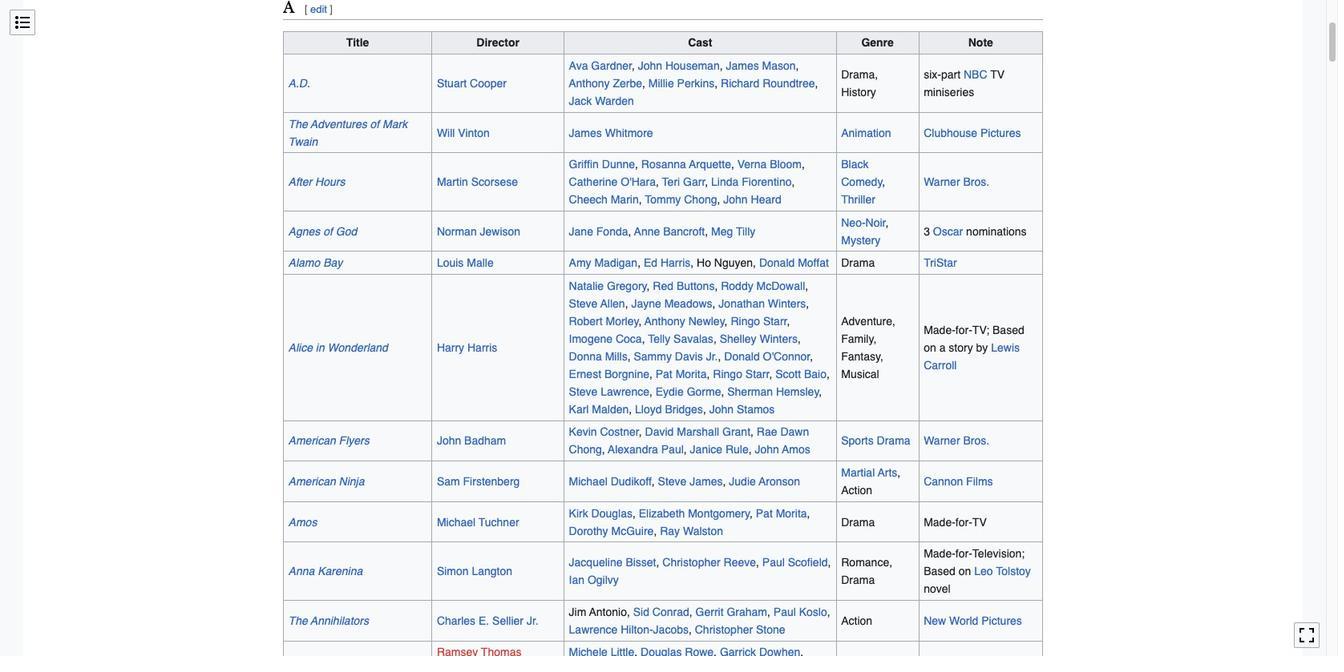 Task type: describe. For each thing, give the bounding box(es) containing it.
anna
[[288, 565, 315, 578]]

0 horizontal spatial pat morita link
[[656, 368, 707, 381]]

natalie gregory link
[[569, 280, 647, 293]]

pat inside natalie gregory , red buttons , roddy mcdowall , steve allen , jayne meadows , jonathan winters , robert morley , anthony newley , ringo starr , imogene coca , telly savalas , shelley winters , donna mills , sammy davis jr. , donald o'connor , ernest borgnine , pat morita , ringo starr , scott baio , steve lawrence , eydie gorme , sherman hemsley , karl malden , lloyd bridges , john stamos
[[656, 368, 672, 381]]

comedy
[[841, 176, 883, 188]]

stamos
[[737, 403, 775, 416]]

black
[[841, 158, 869, 171]]

drama up romance,
[[841, 516, 875, 529]]

sammy davis jr. link
[[634, 350, 718, 363]]

alamo bay
[[288, 257, 343, 270]]

donald moffat link
[[759, 257, 829, 270]]

scott baio link
[[775, 368, 827, 381]]

title
[[346, 36, 369, 49]]

based for made-for-television; based on
[[924, 565, 956, 578]]

cooper
[[470, 77, 507, 90]]

0 vertical spatial ringo
[[731, 315, 760, 328]]

arquette
[[689, 158, 731, 171]]

warner for rae dawn chong
[[924, 435, 960, 448]]

donald o'connor link
[[724, 350, 810, 363]]

ogilvy
[[588, 574, 619, 587]]

red
[[653, 280, 673, 293]]

note
[[968, 36, 993, 49]]

mystery
[[841, 234, 880, 247]]

2 action from the top
[[841, 615, 872, 628]]

miniseries
[[924, 86, 974, 99]]

linda
[[711, 176, 739, 188]]

cannon films link
[[924, 475, 993, 488]]

scorsese
[[471, 176, 518, 188]]

paul inside the jim antonio, sid conrad , gerrit graham , paul koslo , lawrence hilton-jacobs , christopher stone
[[774, 606, 796, 619]]

christopher stone link
[[695, 624, 785, 636]]

0 vertical spatial amos
[[782, 444, 810, 457]]

judie
[[729, 475, 756, 488]]

a.d.
[[288, 77, 310, 90]]

badham
[[464, 435, 506, 448]]

a.d. link
[[288, 77, 310, 90]]

simon
[[437, 565, 469, 578]]

clubhouse pictures
[[924, 126, 1021, 139]]

amos link
[[288, 516, 317, 529]]

christopher inside jacqueline bisset , christopher reeve , paul scofield , ian ogilvy
[[662, 557, 720, 569]]

moffat
[[798, 257, 829, 270]]

chong inside rae dawn chong
[[569, 444, 602, 457]]

the adventures of mark twain
[[288, 117, 407, 148]]

thriller link
[[841, 193, 875, 206]]

teri
[[662, 176, 680, 188]]

elizabeth
[[639, 507, 685, 520]]

james mason link
[[726, 59, 796, 72]]

alice in wonderland link
[[288, 341, 388, 354]]

arts
[[878, 467, 897, 479]]

0 horizontal spatial jr.
[[527, 615, 539, 628]]

0 horizontal spatial of
[[323, 225, 333, 238]]

sherman hemsley link
[[727, 386, 819, 398]]

0 vertical spatial ringo starr link
[[731, 315, 787, 328]]

gerrit
[[696, 606, 724, 619]]

on for leo tolstoy
[[959, 565, 971, 578]]

david marshall grant link
[[645, 426, 750, 439]]

part
[[941, 68, 961, 81]]

0 horizontal spatial tv
[[972, 516, 987, 529]]

1 vertical spatial winters
[[760, 333, 798, 345]]

sam firstenberg link
[[437, 475, 520, 488]]

based for made-for-tv; based on a story by
[[993, 324, 1024, 337]]

1 vertical spatial starr
[[745, 368, 769, 381]]

baio
[[804, 368, 827, 381]]

on for lewis carroll
[[924, 341, 936, 354]]

0 vertical spatial paul
[[661, 444, 684, 457]]

meg tilly link
[[711, 225, 755, 238]]

davis
[[675, 350, 703, 363]]

kirk
[[569, 507, 588, 520]]

1 vertical spatial pat morita link
[[756, 507, 807, 520]]

0 vertical spatial donald
[[759, 257, 795, 270]]

sellier
[[492, 615, 524, 628]]

newley
[[688, 315, 725, 328]]

american for american flyers
[[288, 435, 336, 448]]

steve james link
[[658, 475, 723, 488]]

of inside the adventures of mark twain
[[370, 117, 379, 130]]

fullscreen image
[[1299, 628, 1315, 644]]

drama up arts
[[877, 435, 910, 448]]

jr. inside natalie gregory , red buttons , roddy mcdowall , steve allen , jayne meadows , jonathan winters , robert morley , anthony newley , ringo starr , imogene coca , telly savalas , shelley winters , donna mills , sammy davis jr. , donald o'connor , ernest borgnine , pat morita , ringo starr , scott baio , steve lawrence , eydie gorme , sherman hemsley , karl malden , lloyd bridges , john stamos
[[706, 350, 718, 363]]

michael dudikoff link
[[569, 475, 652, 488]]

marshall
[[677, 426, 719, 439]]

made- for made-for-television; based on
[[924, 548, 956, 561]]

warner bros. link for verna bloom
[[924, 176, 989, 188]]

the for the annihilators
[[288, 615, 308, 628]]

warner for verna bloom
[[924, 176, 960, 188]]

tristar
[[924, 257, 957, 270]]

john inside natalie gregory , red buttons , roddy mcdowall , steve allen , jayne meadows , jonathan winters , robert morley , anthony newley , ringo starr , imogene coca , telly savalas , shelley winters , donna mills , sammy davis jr. , donald o'connor , ernest borgnine , pat morita , ringo starr , scott baio , steve lawrence , eydie gorme , sherman hemsley , karl malden , lloyd bridges , john stamos
[[709, 403, 734, 416]]

paul inside jacqueline bisset , christopher reeve , paul scofield , ian ogilvy
[[762, 557, 785, 569]]

agnes
[[288, 225, 320, 238]]

tristar link
[[924, 257, 957, 270]]

hemsley
[[776, 386, 819, 398]]

ava gardner link
[[569, 59, 632, 72]]

tv miniseries
[[924, 68, 1005, 99]]

michael for michael dudikoff , steve james , judie aronson
[[569, 475, 608, 488]]

steve lawrence link
[[569, 386, 649, 398]]

imogene coca link
[[569, 333, 642, 345]]

telly
[[648, 333, 670, 345]]

red buttons link
[[653, 280, 715, 293]]

stuart cooper
[[437, 77, 507, 90]]

chong inside griffin dunne , rosanna arquette , verna bloom , catherine o'hara , teri garr , linda fiorentino , cheech marin , tommy chong , john heard
[[684, 193, 717, 206]]

millie
[[648, 77, 674, 90]]

cast
[[688, 36, 712, 49]]

animation
[[841, 126, 891, 139]]

john down rae
[[755, 444, 779, 457]]

cheech
[[569, 193, 608, 206]]

ho
[[697, 257, 711, 270]]

james inside ava gardner , john houseman , james mason , anthony zerbe , millie perkins , richard roundtree , jack warden
[[726, 59, 759, 72]]

harry harris
[[437, 341, 497, 354]]

ray walston link
[[660, 525, 723, 538]]

kirk douglas , elizabeth montgomery , pat morita , dorothy mcguire , ray walston
[[569, 507, 810, 538]]

bros. for verna bloom
[[963, 176, 989, 188]]

amy
[[569, 257, 591, 270]]

morita inside natalie gregory , red buttons , roddy mcdowall , steve allen , jayne meadows , jonathan winters , robert morley , anthony newley , ringo starr , imogene coca , telly savalas , shelley winters , donna mills , sammy davis jr. , donald o'connor , ernest borgnine , pat morita , ringo starr , scott baio , steve lawrence , eydie gorme , sherman hemsley , karl malden , lloyd bridges , john stamos
[[676, 368, 707, 381]]

christopher inside the jim antonio, sid conrad , gerrit graham , paul koslo , lawrence hilton-jacobs , christopher stone
[[695, 624, 753, 636]]

1 vertical spatial pictures
[[982, 615, 1022, 628]]

agnes of god link
[[288, 225, 357, 238]]

jane fonda link
[[569, 225, 628, 238]]

bloom
[[770, 158, 802, 171]]

dudikoff
[[611, 475, 652, 488]]

anthony zerbe link
[[569, 77, 642, 90]]

ava gardner , john houseman , james mason , anthony zerbe , millie perkins , richard roundtree , jack warden
[[569, 59, 818, 107]]

family,
[[841, 333, 877, 345]]

1 vertical spatial ringo
[[713, 368, 742, 381]]

anthony newley link
[[644, 315, 725, 328]]

dunne
[[602, 158, 635, 171]]

0 horizontal spatial harris
[[467, 341, 497, 354]]

griffin dunne , rosanna arquette , verna bloom , catherine o'hara , teri garr , linda fiorentino , cheech marin , tommy chong , john heard
[[569, 158, 805, 206]]

sports drama
[[841, 435, 910, 448]]

drama, history
[[841, 68, 878, 99]]

anthony inside ava gardner , john houseman , james mason , anthony zerbe , millie perkins , richard roundtree , jack warden
[[569, 77, 610, 90]]

norman jewison
[[437, 225, 520, 238]]

sid conrad link
[[633, 606, 689, 619]]

warner bros. link for rae dawn chong
[[924, 435, 989, 448]]

0 vertical spatial starr
[[763, 315, 787, 328]]

leo
[[974, 565, 993, 578]]

sam
[[437, 475, 460, 488]]

tv;
[[972, 324, 989, 337]]

lawrence hilton-jacobs link
[[569, 624, 689, 636]]

martin scorsese
[[437, 176, 518, 188]]



Task type: locate. For each thing, give the bounding box(es) containing it.
louis
[[437, 257, 464, 270]]

teri garr link
[[662, 176, 705, 188]]

1 horizontal spatial of
[[370, 117, 379, 130]]

0 vertical spatial lawrence
[[601, 386, 649, 398]]

0 horizontal spatial michael
[[437, 516, 476, 529]]

for- inside made-for-television; based on
[[956, 548, 972, 561]]

3 made- from the top
[[924, 548, 956, 561]]

0 vertical spatial pat
[[656, 368, 672, 381]]

1 horizontal spatial pat
[[756, 507, 773, 520]]

the for the adventures of mark twain
[[288, 117, 308, 130]]

meg
[[711, 225, 733, 238]]

2 the from the top
[[288, 615, 308, 628]]

nbc
[[964, 68, 987, 81]]

made- inside made-for-tv; based on a story by
[[924, 324, 956, 337]]

gardner
[[591, 59, 632, 72]]

based up novel in the right bottom of the page
[[924, 565, 956, 578]]

james up griffin
[[569, 126, 602, 139]]

tv right nbc link
[[990, 68, 1005, 81]]

mcdowall
[[756, 280, 805, 293]]

action right the 'koslo'
[[841, 615, 872, 628]]

antonio,
[[589, 606, 630, 619]]

amy madigan link
[[569, 257, 637, 270]]

0 horizontal spatial morita
[[676, 368, 707, 381]]

gregory
[[607, 280, 647, 293]]

dorothy
[[569, 525, 608, 538]]

0 vertical spatial the
[[288, 117, 308, 130]]

shelley
[[720, 333, 756, 345]]

, inside neo-noir , mystery
[[886, 216, 889, 229]]

paul up stone on the right
[[774, 606, 796, 619]]

clubhouse pictures link
[[924, 126, 1021, 139]]

ed harris link
[[644, 257, 691, 270]]

0 vertical spatial for-
[[956, 324, 972, 337]]

1 vertical spatial amos
[[288, 516, 317, 529]]

ringo starr link up 'sherman'
[[713, 368, 769, 381]]

0 vertical spatial based
[[993, 324, 1024, 337]]

3 for- from the top
[[956, 548, 972, 561]]

walston
[[683, 525, 723, 538]]

tuchner
[[479, 516, 519, 529]]

1 warner bros. from the top
[[924, 176, 989, 188]]

1 for- from the top
[[956, 324, 972, 337]]

costner
[[600, 426, 639, 439]]

paul koslo link
[[774, 606, 827, 619]]

1 warner from the top
[[924, 176, 960, 188]]

whitmore
[[605, 126, 653, 139]]

winters down mcdowall
[[768, 297, 806, 310]]

warner up oscar
[[924, 176, 960, 188]]

made- up a
[[924, 324, 956, 337]]

john inside griffin dunne , rosanna arquette , verna bloom , catherine o'hara , teri garr , linda fiorentino , cheech marin , tommy chong , john heard
[[723, 193, 748, 206]]

aronson
[[759, 475, 800, 488]]

lawrence down jim
[[569, 624, 618, 636]]

ernest
[[569, 368, 601, 381]]

richard roundtree link
[[721, 77, 815, 90]]

christopher down gerrit graham link
[[695, 624, 753, 636]]

jacqueline
[[569, 557, 623, 569]]

drama inside romance, drama
[[841, 574, 875, 587]]

1 vertical spatial made-
[[924, 516, 956, 529]]

1 vertical spatial ringo starr link
[[713, 368, 769, 381]]

0 vertical spatial on
[[924, 341, 936, 354]]

chong down garr
[[684, 193, 717, 206]]

fonda
[[596, 225, 628, 238]]

harris up red buttons link
[[661, 257, 691, 270]]

christopher down ray walston link
[[662, 557, 720, 569]]

bridges
[[665, 403, 703, 416]]

pat down judie aronson link
[[756, 507, 773, 520]]

made- for made-for-tv; based on a story by
[[924, 324, 956, 337]]

christopher reeve link
[[662, 557, 756, 569]]

made- for made-for-tv
[[924, 516, 956, 529]]

1 vertical spatial based
[[924, 565, 956, 578]]

john down the gorme
[[709, 403, 734, 416]]

john houseman link
[[638, 59, 720, 72]]

ringo down the jonathan
[[731, 315, 760, 328]]

warner bros. link up cannon films
[[924, 435, 989, 448]]

for- for tv;
[[956, 324, 972, 337]]

cannon
[[924, 475, 963, 488]]

2 warner bros. from the top
[[924, 435, 989, 448]]

neo-noir link
[[841, 216, 886, 229]]

0 vertical spatial warner
[[924, 176, 960, 188]]

1 horizontal spatial based
[[993, 324, 1024, 337]]

a
[[939, 341, 946, 354]]

e.
[[479, 615, 489, 628]]

griffin dunne link
[[569, 158, 635, 171]]

1 vertical spatial donald
[[724, 350, 760, 363]]

nbc link
[[964, 68, 987, 81]]

1 vertical spatial warner
[[924, 435, 960, 448]]

michael for michael tuchner
[[437, 516, 476, 529]]

for- for television;
[[956, 548, 972, 561]]

bros. for rae dawn chong
[[963, 435, 989, 448]]

black comedy , thriller
[[841, 158, 885, 206]]

2 for- from the top
[[956, 516, 972, 529]]

made-for-tv; based on a story by
[[924, 324, 1024, 354]]

1 vertical spatial on
[[959, 565, 971, 578]]

0 vertical spatial christopher
[[662, 557, 720, 569]]

lawrence
[[601, 386, 649, 398], [569, 624, 618, 636]]

0 vertical spatial michael
[[569, 475, 608, 488]]

0 vertical spatial tv
[[990, 68, 1005, 81]]

lewis carroll
[[924, 341, 1020, 372]]

starr up 'sherman'
[[745, 368, 769, 381]]

1 vertical spatial tv
[[972, 516, 987, 529]]

amos down dawn
[[782, 444, 810, 457]]

1 bros. from the top
[[963, 176, 989, 188]]

0 vertical spatial anthony
[[569, 77, 610, 90]]

based inside made-for-television; based on
[[924, 565, 956, 578]]

steve up elizabeth
[[658, 475, 687, 488]]

on left leo on the bottom right of the page
[[959, 565, 971, 578]]

michael up kirk
[[569, 475, 608, 488]]

0 vertical spatial harris
[[661, 257, 691, 270]]

1 horizontal spatial anthony
[[644, 315, 685, 328]]

donald inside natalie gregory , red buttons , roddy mcdowall , steve allen , jayne meadows , jonathan winters , robert morley , anthony newley , ringo starr , imogene coca , telly savalas , shelley winters , donna mills , sammy davis jr. , donald o'connor , ernest borgnine , pat morita , ringo starr , scott baio , steve lawrence , eydie gorme , sherman hemsley , karl malden , lloyd bridges , john stamos
[[724, 350, 760, 363]]

0 horizontal spatial chong
[[569, 444, 602, 457]]

1 vertical spatial lawrence
[[569, 624, 618, 636]]

2 vertical spatial steve
[[658, 475, 687, 488]]

[
[[305, 3, 308, 15]]

of left the god
[[323, 225, 333, 238]]

1 vertical spatial action
[[841, 615, 872, 628]]

0 horizontal spatial james
[[569, 126, 602, 139]]

, inside black comedy , thriller
[[883, 176, 885, 188]]

0 vertical spatial action
[[841, 484, 872, 497]]

1 horizontal spatial amos
[[782, 444, 810, 457]]

1 vertical spatial for-
[[956, 516, 972, 529]]

harris right harry
[[467, 341, 497, 354]]

1 vertical spatial jr.
[[527, 615, 539, 628]]

amos down the american ninja link
[[288, 516, 317, 529]]

anthony up telly
[[644, 315, 685, 328]]

winters
[[768, 297, 806, 310], [760, 333, 798, 345]]

the
[[288, 117, 308, 130], [288, 615, 308, 628]]

1 vertical spatial harris
[[467, 341, 497, 354]]

2 vertical spatial paul
[[774, 606, 796, 619]]

alice
[[288, 341, 313, 354]]

warner bros. for verna bloom
[[924, 176, 989, 188]]

2 made- from the top
[[924, 516, 956, 529]]

tv up television;
[[972, 516, 987, 529]]

0 horizontal spatial amos
[[288, 516, 317, 529]]

1 vertical spatial james
[[569, 126, 602, 139]]

pat morita link down sammy davis jr. "link"
[[656, 368, 707, 381]]

eydie gorme link
[[656, 386, 721, 398]]

steve up robert
[[569, 297, 598, 310]]

fiorentino
[[742, 176, 792, 188]]

new world pictures
[[924, 615, 1022, 628]]

1 horizontal spatial michael
[[569, 475, 608, 488]]

mason
[[762, 59, 796, 72]]

1 vertical spatial warner bros. link
[[924, 435, 989, 448]]

1 horizontal spatial tv
[[990, 68, 1005, 81]]

1 vertical spatial american
[[288, 475, 336, 488]]

drama down romance,
[[841, 574, 875, 587]]

of left mark
[[370, 117, 379, 130]]

bros. up 3 oscar nominations
[[963, 176, 989, 188]]

for- down cannon films
[[956, 516, 972, 529]]

sherman
[[727, 386, 773, 398]]

0 horizontal spatial anthony
[[569, 77, 610, 90]]

1 the from the top
[[288, 117, 308, 130]]

paul right reeve
[[762, 557, 785, 569]]

david
[[645, 426, 674, 439]]

morita inside kirk douglas , elizabeth montgomery , pat morita , dorothy mcguire , ray walston
[[776, 507, 807, 520]]

0 vertical spatial bros.
[[963, 176, 989, 188]]

0 vertical spatial chong
[[684, 193, 717, 206]]

1 horizontal spatial on
[[959, 565, 971, 578]]

pictures right world
[[982, 615, 1022, 628]]

on inside made-for-tv; based on a story by
[[924, 341, 936, 354]]

1 vertical spatial chong
[[569, 444, 602, 457]]

based up lewis
[[993, 324, 1024, 337]]

0 vertical spatial steve
[[569, 297, 598, 310]]

1 horizontal spatial harris
[[661, 257, 691, 270]]

morita down davis
[[676, 368, 707, 381]]

cheech marin link
[[569, 193, 639, 206]]

0 vertical spatial made-
[[924, 324, 956, 337]]

american left flyers
[[288, 435, 336, 448]]

1 made- from the top
[[924, 324, 956, 337]]

2 vertical spatial made-
[[924, 548, 956, 561]]

1 horizontal spatial morita
[[776, 507, 807, 520]]

james whitmore
[[569, 126, 653, 139]]

1 vertical spatial morita
[[776, 507, 807, 520]]

for- up leo tolstoy novel at the right of the page
[[956, 548, 972, 561]]

on inside made-for-television; based on
[[959, 565, 971, 578]]

anthony inside natalie gregory , red buttons , roddy mcdowall , steve allen , jayne meadows , jonathan winters , robert morley , anthony newley , ringo starr , imogene coca , telly savalas , shelley winters , donna mills , sammy davis jr. , donald o'connor , ernest borgnine , pat morita , ringo starr , scott baio , steve lawrence , eydie gorme , sherman hemsley , karl malden , lloyd bridges , john stamos
[[644, 315, 685, 328]]

donna
[[569, 350, 602, 363]]

0 horizontal spatial based
[[924, 565, 956, 578]]

2 vertical spatial for-
[[956, 548, 972, 561]]

harry
[[437, 341, 464, 354]]

0 vertical spatial american
[[288, 435, 336, 448]]

hilton-
[[621, 624, 653, 636]]

1 horizontal spatial jr.
[[706, 350, 718, 363]]

lewis
[[991, 341, 1020, 354]]

american for american ninja
[[288, 475, 336, 488]]

madigan
[[594, 257, 637, 270]]

1 vertical spatial christopher
[[695, 624, 753, 636]]

1 vertical spatial warner bros.
[[924, 435, 989, 448]]

mystery link
[[841, 234, 880, 247]]

, inside , action
[[897, 467, 900, 479]]

jayne
[[631, 297, 661, 310]]

0 vertical spatial pictures
[[980, 126, 1021, 139]]

the annihilators
[[288, 615, 369, 628]]

jim antonio, sid conrad , gerrit graham , paul koslo , lawrence hilton-jacobs , christopher stone
[[569, 606, 830, 636]]

2 warner from the top
[[924, 435, 960, 448]]

john left badham
[[437, 435, 461, 448]]

0 vertical spatial of
[[370, 117, 379, 130]]

john up the millie at the top of the page
[[638, 59, 662, 72]]

john down linda
[[723, 193, 748, 206]]

donald down shelley
[[724, 350, 760, 363]]

3 oscar nominations
[[924, 225, 1027, 238]]

0 vertical spatial morita
[[676, 368, 707, 381]]

1 vertical spatial bros.
[[963, 435, 989, 448]]

0 vertical spatial pat morita link
[[656, 368, 707, 381]]

the inside the adventures of mark twain
[[288, 117, 308, 130]]

morita down 'aronson'
[[776, 507, 807, 520]]

winters up o'connor
[[760, 333, 798, 345]]

0 vertical spatial winters
[[768, 297, 806, 310]]

tilly
[[736, 225, 755, 238]]

anthony up 'jack'
[[569, 77, 610, 90]]

michael
[[569, 475, 608, 488], [437, 516, 476, 529]]

for- for tv
[[956, 516, 972, 529]]

1 warner bros. link from the top
[[924, 176, 989, 188]]

allen
[[600, 297, 625, 310]]

made- up novel in the right bottom of the page
[[924, 548, 956, 561]]

will vinton link
[[437, 126, 490, 139]]

ernest borgnine link
[[569, 368, 649, 381]]

tv inside 'tv miniseries'
[[990, 68, 1005, 81]]

donald up mcdowall
[[759, 257, 795, 270]]

0 vertical spatial james
[[726, 59, 759, 72]]

god
[[336, 225, 357, 238]]

john inside ava gardner , john houseman , james mason , anthony zerbe , millie perkins , richard roundtree , jack warden
[[638, 59, 662, 72]]

1 vertical spatial the
[[288, 615, 308, 628]]

1 vertical spatial paul
[[762, 557, 785, 569]]

1 american from the top
[[288, 435, 336, 448]]

michael down sam
[[437, 516, 476, 529]]

, action
[[841, 467, 900, 497]]

0 vertical spatial warner bros. link
[[924, 176, 989, 188]]

action down martial
[[841, 484, 872, 497]]

john
[[638, 59, 662, 72], [723, 193, 748, 206], [709, 403, 734, 416], [437, 435, 461, 448], [755, 444, 779, 457]]

new
[[924, 615, 946, 628]]

2 horizontal spatial james
[[726, 59, 759, 72]]

1 vertical spatial pat
[[756, 507, 773, 520]]

harris
[[661, 257, 691, 270], [467, 341, 497, 354]]

1 vertical spatial anthony
[[644, 315, 685, 328]]

the up "twain"
[[288, 117, 308, 130]]

action inside , action
[[841, 484, 872, 497]]

warner bros. down clubhouse
[[924, 176, 989, 188]]

2 bros. from the top
[[963, 435, 989, 448]]

norman jewison link
[[437, 225, 520, 238]]

pat morita link down 'aronson'
[[756, 507, 807, 520]]

romance,
[[841, 557, 892, 569]]

chong down kevin
[[569, 444, 602, 457]]

pat inside kirk douglas , elizabeth montgomery , pat morita , dorothy mcguire , ray walston
[[756, 507, 773, 520]]

jim
[[569, 606, 586, 619]]

starr down jonathan winters link
[[763, 315, 787, 328]]

lloyd bridges link
[[635, 403, 703, 416]]

1 horizontal spatial chong
[[684, 193, 717, 206]]

michael tuchner link
[[437, 516, 519, 529]]

warner bros. link down clubhouse
[[924, 176, 989, 188]]

2 vertical spatial james
[[690, 475, 723, 488]]

2 american from the top
[[288, 475, 336, 488]]

pictures right clubhouse
[[980, 126, 1021, 139]]

made- inside made-for-television; based on
[[924, 548, 956, 561]]

warner bros. up cannon films
[[924, 435, 989, 448]]

rae dawn chong link
[[569, 426, 809, 457]]

based inside made-for-tv; based on a story by
[[993, 324, 1024, 337]]

oscar
[[933, 225, 963, 238]]

warner bros. for rae dawn chong
[[924, 435, 989, 448]]

james up richard
[[726, 59, 759, 72]]

1 vertical spatial of
[[323, 225, 333, 238]]

james down the janice
[[690, 475, 723, 488]]

listbullet image
[[14, 14, 30, 30]]

agnes of god
[[288, 225, 357, 238]]

1 vertical spatial michael
[[437, 516, 476, 529]]

jr. right sellier
[[527, 615, 539, 628]]

genre
[[861, 36, 894, 49]]

made- down cannon at the bottom of page
[[924, 516, 956, 529]]

for- inside made-for-tv; based on a story by
[[956, 324, 972, 337]]

0 horizontal spatial on
[[924, 341, 936, 354]]

1 vertical spatial steve
[[569, 386, 598, 398]]

roddy mcdowall link
[[721, 280, 805, 293]]

for- up story
[[956, 324, 972, 337]]

drama down mystery link
[[841, 257, 875, 270]]

american left the ninja
[[288, 475, 336, 488]]

on left a
[[924, 341, 936, 354]]

ringo starr link up shelley winters link
[[731, 315, 787, 328]]

janice
[[690, 444, 722, 457]]

bros. up films
[[963, 435, 989, 448]]

1 horizontal spatial pat morita link
[[756, 507, 807, 520]]

john heard link
[[723, 193, 781, 206]]

warner up cannon at the bottom of page
[[924, 435, 960, 448]]

jr. right davis
[[706, 350, 718, 363]]

elizabeth montgomery link
[[639, 507, 750, 520]]

pat up eydie
[[656, 368, 672, 381]]

1 action from the top
[[841, 484, 872, 497]]

0 vertical spatial jr.
[[706, 350, 718, 363]]

1 horizontal spatial james
[[690, 475, 723, 488]]

2 warner bros. link from the top
[[924, 435, 989, 448]]

the left annihilators
[[288, 615, 308, 628]]

lawrence down 'borgnine'
[[601, 386, 649, 398]]

natalie gregory , red buttons , roddy mcdowall , steve allen , jayne meadows , jonathan winters , robert morley , anthony newley , ringo starr , imogene coca , telly savalas , shelley winters , donna mills , sammy davis jr. , donald o'connor , ernest borgnine , pat morita , ringo starr , scott baio , steve lawrence , eydie gorme , sherman hemsley , karl malden , lloyd bridges , john stamos
[[569, 280, 830, 416]]

paul down kevin costner , david marshall grant ,
[[661, 444, 684, 457]]

0 vertical spatial warner bros.
[[924, 176, 989, 188]]

anne bancroft link
[[634, 225, 705, 238]]

eydie
[[656, 386, 684, 398]]

ringo up 'sherman'
[[713, 368, 742, 381]]

steve down ernest
[[569, 386, 598, 398]]

0 horizontal spatial pat
[[656, 368, 672, 381]]

warden
[[595, 95, 634, 107]]

paul
[[661, 444, 684, 457], [762, 557, 785, 569], [774, 606, 796, 619]]

lawrence inside natalie gregory , red buttons , roddy mcdowall , steve allen , jayne meadows , jonathan winters , robert morley , anthony newley , ringo starr , imogene coca , telly savalas , shelley winters , donna mills , sammy davis jr. , donald o'connor , ernest borgnine , pat morita , ringo starr , scott baio , steve lawrence , eydie gorme , sherman hemsley , karl malden , lloyd bridges , john stamos
[[601, 386, 649, 398]]

lawrence inside the jim antonio, sid conrad , gerrit graham , paul koslo , lawrence hilton-jacobs , christopher stone
[[569, 624, 618, 636]]



Task type: vqa. For each thing, say whether or not it's contained in the screenshot.
the Ringo
yes



